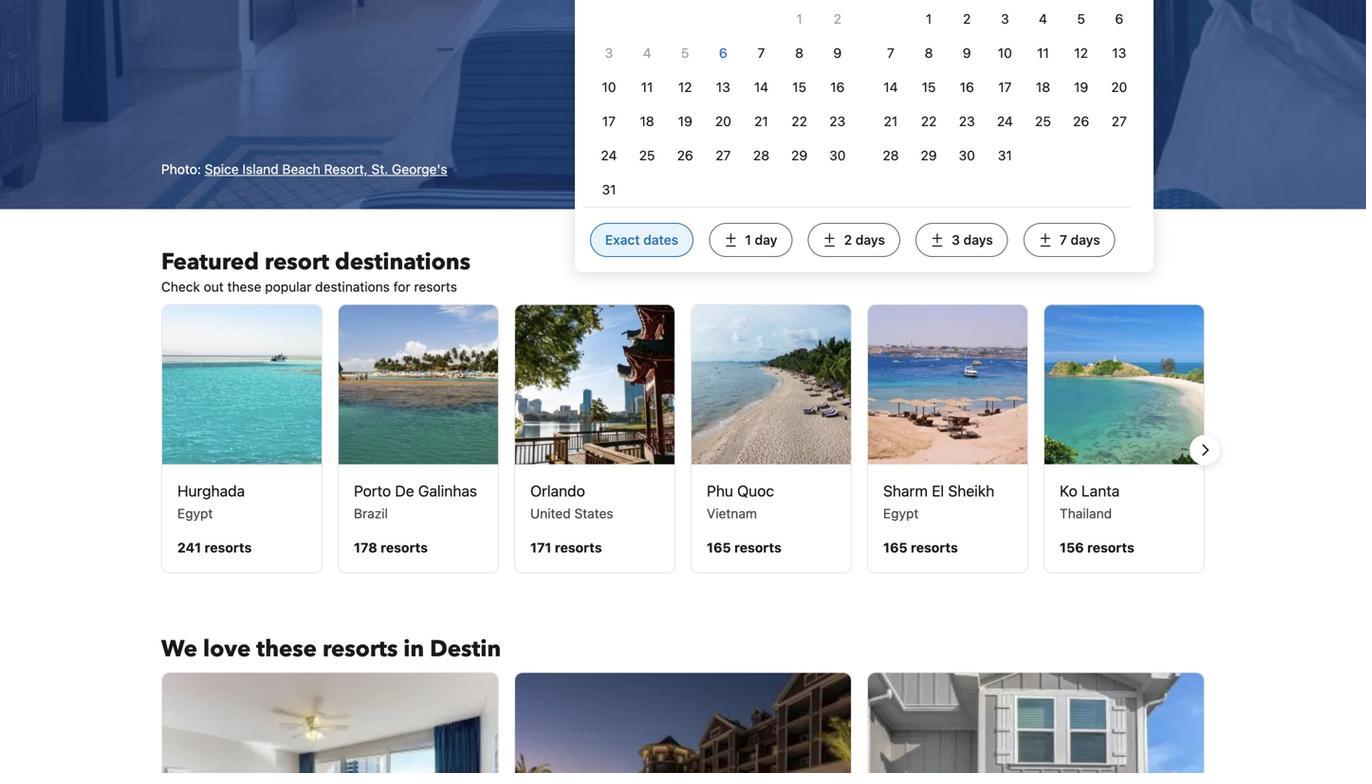 Task type: locate. For each thing, give the bounding box(es) containing it.
22
[[792, 113, 807, 129], [921, 113, 937, 129]]

sharm el sheikh section
[[867, 304, 1029, 573]]

1 vertical spatial 27
[[716, 148, 731, 163]]

21 up 28 december 2023 checkbox
[[755, 113, 768, 129]]

phu quoc image
[[692, 305, 851, 464]]

0 horizontal spatial 30
[[829, 148, 846, 163]]

0 vertical spatial 19
[[1074, 79, 1089, 95]]

20 for the 20 december 2023 "checkbox"
[[715, 113, 731, 129]]

1 horizontal spatial 165 resorts
[[883, 540, 958, 555]]

15 December 2023 checkbox
[[793, 79, 807, 95]]

porto de galinhas image
[[339, 305, 498, 464]]

2 January 2024 checkbox
[[963, 11, 971, 27]]

0 horizontal spatial 25
[[639, 148, 655, 163]]

0 horizontal spatial 20
[[715, 113, 731, 129]]

0 horizontal spatial 26
[[677, 148, 693, 163]]

20 January 2024 checkbox
[[1111, 79, 1128, 95]]

0 vertical spatial 5
[[1077, 11, 1085, 27]]

0 vertical spatial 3
[[1001, 11, 1009, 27]]

1 14 from the left
[[754, 79, 769, 95]]

1 vertical spatial 13
[[716, 79, 730, 95]]

0 vertical spatial 12
[[1074, 45, 1088, 61]]

days for 3 days
[[964, 232, 993, 248]]

egypt down hurghada
[[177, 506, 213, 521]]

26 down 19 january 2024 option
[[1073, 113, 1089, 129]]

11 down 4 december 2023 option
[[641, 79, 653, 95]]

16 for 16 december 2023 'checkbox'
[[830, 79, 845, 95]]

19 for 19 december 2023 option
[[678, 113, 692, 129]]

4
[[1039, 11, 1047, 27], [643, 45, 651, 61]]

8
[[795, 45, 804, 61], [925, 45, 933, 61]]

27
[[1112, 113, 1127, 129], [716, 148, 731, 163]]

19 up the 26 checkbox
[[1074, 79, 1089, 95]]

0 horizontal spatial 165
[[707, 540, 731, 555]]

1 vertical spatial 10
[[602, 79, 616, 95]]

3 days from the left
[[1071, 232, 1100, 248]]

1 days from the left
[[856, 232, 885, 248]]

26
[[1073, 113, 1089, 129], [677, 148, 693, 163]]

el
[[932, 482, 944, 500]]

23 for 23 january 2024 "option"
[[959, 113, 975, 129]]

21 down the 14 january 2024 checkbox
[[884, 113, 898, 129]]

14 January 2024 checkbox
[[884, 79, 898, 95]]

0 horizontal spatial 9
[[833, 45, 842, 61]]

for
[[394, 279, 411, 294]]

3 down the 30 january 2024 checkbox
[[952, 232, 960, 248]]

0 horizontal spatial 3
[[605, 45, 613, 61]]

27 for 27 option
[[716, 148, 731, 163]]

13 for the 13 december 2023 checkbox
[[716, 79, 730, 95]]

21 December 2023 checkbox
[[755, 113, 768, 129]]

1 vertical spatial 12
[[678, 79, 692, 95]]

0 vertical spatial 17
[[998, 79, 1012, 95]]

1 15 from the left
[[793, 79, 807, 95]]

20 up 27 january 2024 option
[[1111, 79, 1128, 95]]

0 vertical spatial 26
[[1073, 113, 1089, 129]]

porto de galinhas brazil
[[354, 482, 477, 521]]

28
[[753, 148, 770, 163], [883, 148, 899, 163]]

1 horizontal spatial 7
[[887, 45, 895, 61]]

16 January 2024 checkbox
[[960, 79, 974, 95]]

2 21 from the left
[[884, 113, 898, 129]]

13 up 20 january 2024 option
[[1112, 45, 1127, 61]]

1 horizontal spatial 29
[[921, 148, 937, 163]]

1 horizontal spatial 23
[[959, 113, 975, 129]]

0 horizontal spatial 11
[[641, 79, 653, 95]]

17 January 2024 checkbox
[[998, 79, 1012, 95]]

15 for 15 checkbox
[[922, 79, 936, 95]]

11 for 11 checkbox
[[641, 79, 653, 95]]

island
[[242, 161, 279, 177]]

29 for 29 december 2023 option
[[791, 148, 808, 163]]

0 vertical spatial 11
[[1037, 45, 1049, 61]]

1 vertical spatial 6
[[719, 45, 728, 61]]

2 vertical spatial 3
[[952, 232, 960, 248]]

0 horizontal spatial 16
[[830, 79, 845, 95]]

29
[[791, 148, 808, 163], [921, 148, 937, 163]]

22 for 22 checkbox
[[921, 113, 937, 129]]

1 vertical spatial 26
[[677, 148, 693, 163]]

resorts right for
[[414, 279, 457, 294]]

2 165 resorts from the left
[[883, 540, 958, 555]]

1 horizontal spatial 6
[[1115, 11, 1124, 27]]

0 horizontal spatial 22
[[792, 113, 807, 129]]

17 down 10 "checkbox" at the top right
[[998, 79, 1012, 95]]

9 up 16 january 2024 checkbox
[[963, 45, 971, 61]]

19
[[1074, 79, 1089, 95], [678, 113, 692, 129]]

featured
[[161, 247, 259, 278]]

resorts right 178
[[381, 540, 428, 555]]

0 vertical spatial 4
[[1039, 11, 1047, 27]]

1 vertical spatial destinations
[[315, 279, 390, 294]]

31 down 24 option
[[602, 182, 616, 197]]

14
[[754, 79, 769, 95], [884, 79, 898, 95]]

25 for 25 option
[[639, 148, 655, 163]]

16 December 2023 checkbox
[[830, 79, 845, 95]]

2 15 from the left
[[922, 79, 936, 95]]

photo:
[[161, 161, 201, 177]]

11 down 4 january 2024 checkbox at the right top of page
[[1037, 45, 1049, 61]]

resorts down states
[[555, 540, 602, 555]]

23 for 23 option at the top right of page
[[830, 113, 846, 129]]

1 vertical spatial 19
[[678, 113, 692, 129]]

resorts inside phu quoc section
[[734, 540, 782, 555]]

destinations left for
[[315, 279, 390, 294]]

12 down 5 checkbox
[[1074, 45, 1088, 61]]

0 horizontal spatial 8
[[795, 45, 804, 61]]

7 December 2023 checkbox
[[758, 45, 765, 61]]

we love these resorts in destin
[[161, 634, 501, 665]]

31
[[998, 148, 1012, 163], [602, 182, 616, 197]]

1 vertical spatial 25
[[639, 148, 655, 163]]

5 up the 12 january 2024 option
[[1077, 11, 1085, 27]]

2 22 from the left
[[921, 113, 937, 129]]

orlando image
[[515, 305, 675, 464]]

19 for 19 january 2024 option
[[1074, 79, 1089, 95]]

out
[[204, 279, 224, 294]]

15
[[793, 79, 807, 95], [922, 79, 936, 95]]

2 up 9 checkbox
[[963, 11, 971, 27]]

13
[[1112, 45, 1127, 61], [716, 79, 730, 95]]

egypt inside hurghada egypt
[[177, 506, 213, 521]]

1 horizontal spatial 11
[[1037, 45, 1049, 61]]

2 horizontal spatial 2
[[963, 11, 971, 27]]

14 for the 14 january 2024 checkbox
[[884, 79, 898, 95]]

1 horizontal spatial 5
[[1077, 11, 1085, 27]]

1 January 2024 checkbox
[[926, 11, 932, 27]]

1 horizontal spatial 27
[[1112, 113, 1127, 129]]

1 vertical spatial 18
[[640, 113, 654, 129]]

28 for 28 option
[[883, 148, 899, 163]]

18 down 11 january 2024 checkbox
[[1036, 79, 1050, 95]]

1 vertical spatial these
[[256, 634, 317, 665]]

7 up the 14 january 2024 checkbox
[[887, 45, 895, 61]]

24 for 24 option
[[601, 148, 617, 163]]

1 horizontal spatial 19
[[1074, 79, 1089, 95]]

ko lanta section
[[1044, 304, 1205, 573]]

sharm
[[883, 482, 928, 500]]

6 up the 13 december 2023 checkbox
[[719, 45, 728, 61]]

resorts inside orlando section
[[555, 540, 602, 555]]

18 for 18 december 2023 checkbox
[[640, 113, 654, 129]]

19 January 2024 checkbox
[[1074, 79, 1089, 95]]

7 right 3 days on the right of page
[[1060, 232, 1067, 248]]

destinations up for
[[335, 247, 471, 278]]

0 vertical spatial destinations
[[335, 247, 471, 278]]

165 resorts for vietnam
[[707, 540, 782, 555]]

25 January 2024 checkbox
[[1035, 113, 1051, 129]]

1 28 from the left
[[753, 148, 770, 163]]

25 down 18 december 2023 checkbox
[[639, 148, 655, 163]]

spice
[[205, 161, 239, 177]]

4 up 11 checkbox
[[643, 45, 651, 61]]

3 up 10 option
[[605, 45, 613, 61]]

10 down 3 option
[[998, 45, 1012, 61]]

0 horizontal spatial 18
[[640, 113, 654, 129]]

1 horizontal spatial 18
[[1036, 79, 1050, 95]]

178 resorts
[[354, 540, 428, 555]]

resorts for sharm
[[911, 540, 958, 555]]

29 December 2023 checkbox
[[791, 148, 808, 163]]

2 29 from the left
[[921, 148, 937, 163]]

28 December 2023 checkbox
[[753, 148, 770, 163]]

165 resorts down sharm el sheikh egypt
[[883, 540, 958, 555]]

12
[[1074, 45, 1088, 61], [678, 79, 692, 95]]

9 up 16 december 2023 'checkbox'
[[833, 45, 842, 61]]

1 horizontal spatial 30
[[959, 148, 975, 163]]

1 horizontal spatial 25
[[1035, 113, 1051, 129]]

11
[[1037, 45, 1049, 61], [641, 79, 653, 95]]

3
[[1001, 11, 1009, 27], [605, 45, 613, 61], [952, 232, 960, 248]]

0 vertical spatial 27
[[1112, 113, 1127, 129]]

0 horizontal spatial days
[[856, 232, 885, 248]]

resorts down sharm el sheikh egypt
[[911, 540, 958, 555]]

2 horizontal spatial days
[[1071, 232, 1100, 248]]

2 30 from the left
[[959, 148, 975, 163]]

165 resorts inside phu quoc section
[[707, 540, 782, 555]]

1 horizontal spatial 24
[[997, 113, 1013, 129]]

brazil
[[354, 506, 388, 521]]

galinhas
[[418, 482, 477, 500]]

3 for 3 option
[[1001, 11, 1009, 27]]

sharm el sheikh egypt
[[883, 482, 995, 521]]

5 December 2023 checkbox
[[681, 45, 689, 61]]

16 down 9 option
[[830, 79, 845, 95]]

24
[[997, 113, 1013, 129], [601, 148, 617, 163]]

resorts for phu
[[734, 540, 782, 555]]

1 horizontal spatial 4
[[1039, 11, 1047, 27]]

these inside featured resort destinations check out these popular destinations for resorts
[[227, 279, 261, 294]]

165 resorts for sheikh
[[883, 540, 958, 555]]

resorts for porto
[[381, 540, 428, 555]]

in
[[404, 634, 424, 665]]

14 down the 7 option
[[884, 79, 898, 95]]

7 January 2024 checkbox
[[887, 45, 895, 61]]

1 vertical spatial 5
[[681, 45, 689, 61]]

resorts
[[414, 279, 457, 294], [204, 540, 252, 555], [381, 540, 428, 555], [555, 540, 602, 555], [734, 540, 782, 555], [911, 540, 958, 555], [1087, 540, 1135, 555], [323, 634, 398, 665]]

0 horizontal spatial 21
[[755, 113, 768, 129]]

resorts inside the sharm el sheikh section
[[911, 540, 958, 555]]

1 vertical spatial 11
[[641, 79, 653, 95]]

31 December 2023 checkbox
[[602, 182, 616, 197]]

1 horizontal spatial 15
[[922, 79, 936, 95]]

21 for 21 december 2023 option
[[755, 113, 768, 129]]

0 horizontal spatial 19
[[678, 113, 692, 129]]

1 horizontal spatial 3
[[952, 232, 960, 248]]

26 for the 26 checkbox
[[1073, 113, 1089, 129]]

2 165 from the left
[[883, 540, 908, 555]]

13 down "6 december 2023" option at the right top of page
[[716, 79, 730, 95]]

165 resorts down 'vietnam'
[[707, 540, 782, 555]]

2 right day
[[844, 232, 852, 248]]

165 down the sharm
[[883, 540, 908, 555]]

united
[[530, 506, 571, 521]]

1 vertical spatial 4
[[643, 45, 651, 61]]

8 December 2023 checkbox
[[795, 45, 804, 61]]

29 down 22 december 2023 option
[[791, 148, 808, 163]]

5 for 5 checkbox
[[1077, 11, 1085, 27]]

2 up 9 option
[[834, 11, 842, 27]]

0 vertical spatial 24
[[997, 113, 1013, 129]]

14 down "7" checkbox
[[754, 79, 769, 95]]

6
[[1115, 11, 1124, 27], [719, 45, 728, 61]]

0 vertical spatial 10
[[998, 45, 1012, 61]]

spice island beach resort, st. george's link
[[205, 161, 448, 177]]

1 horizontal spatial 20
[[1111, 79, 1128, 95]]

24 up 31 checkbox
[[601, 148, 617, 163]]

29 for 29 january 2024 option
[[921, 148, 937, 163]]

15 up 22 december 2023 option
[[793, 79, 807, 95]]

0 vertical spatial 20
[[1111, 79, 1128, 95]]

25
[[1035, 113, 1051, 129], [639, 148, 655, 163]]

23
[[830, 113, 846, 129], [959, 113, 975, 129]]

lanta
[[1082, 482, 1120, 500]]

28 down 21 checkbox
[[883, 148, 899, 163]]

1 horizontal spatial 16
[[960, 79, 974, 95]]

30
[[829, 148, 846, 163], [959, 148, 975, 163]]

2 16 from the left
[[960, 79, 974, 95]]

resorts down 'vietnam'
[[734, 540, 782, 555]]

2 horizontal spatial 3
[[1001, 11, 1009, 27]]

2 horizontal spatial 1
[[926, 11, 932, 27]]

these
[[227, 279, 261, 294], [256, 634, 317, 665]]

7 up 14 december 2023 checkbox
[[758, 45, 765, 61]]

30 down 23 january 2024 "option"
[[959, 148, 975, 163]]

2 9 from the left
[[963, 45, 971, 61]]

0 horizontal spatial 165 resorts
[[707, 540, 782, 555]]

hurghada
[[177, 482, 245, 500]]

12 December 2023 checkbox
[[678, 79, 692, 95]]

5 up the 12 december 2023 checkbox
[[681, 45, 689, 61]]

0 horizontal spatial 28
[[753, 148, 770, 163]]

0 horizontal spatial 24
[[601, 148, 617, 163]]

ko lanta thailand
[[1060, 482, 1120, 521]]

1 29 from the left
[[791, 148, 808, 163]]

10 for 10 "checkbox" at the top right
[[998, 45, 1012, 61]]

1 horizontal spatial 21
[[884, 113, 898, 129]]

165
[[707, 540, 731, 555], [883, 540, 908, 555]]

30 down 23 option at the top right of page
[[829, 148, 846, 163]]

0 horizontal spatial 4
[[643, 45, 651, 61]]

1 egypt from the left
[[177, 506, 213, 521]]

orlando united states
[[530, 482, 613, 521]]

these right 'love' at the left of page
[[256, 634, 317, 665]]

17 for 17 january 2024 checkbox
[[998, 79, 1012, 95]]

7
[[758, 45, 765, 61], [887, 45, 895, 61], [1060, 232, 1067, 248]]

resort,
[[324, 161, 368, 177]]

destinations
[[335, 247, 471, 278], [315, 279, 390, 294]]

178
[[354, 540, 377, 555]]

3 for 3 december 2023 option
[[605, 45, 613, 61]]

2 23 from the left
[[959, 113, 975, 129]]

2 days from the left
[[964, 232, 993, 248]]

resorts inside 'porto de galinhas' 'section'
[[381, 540, 428, 555]]

1 vertical spatial 24
[[601, 148, 617, 163]]

4 up 11 january 2024 checkbox
[[1039, 11, 1047, 27]]

1 23 from the left
[[830, 113, 846, 129]]

12 down 5 december 2023 option
[[678, 79, 692, 95]]

0 horizontal spatial 14
[[754, 79, 769, 95]]

1 165 resorts from the left
[[707, 540, 782, 555]]

20
[[1111, 79, 1128, 95], [715, 113, 731, 129]]

resorts inside hurghada 'section'
[[204, 540, 252, 555]]

24 for "24 january 2024" 'option'
[[997, 113, 1013, 129]]

0 horizontal spatial 10
[[602, 79, 616, 95]]

31 down "24 january 2024" 'option'
[[998, 148, 1012, 163]]

23 December 2023 checkbox
[[830, 113, 846, 129]]

27 down the 20 december 2023 "checkbox"
[[716, 148, 731, 163]]

4 January 2024 checkbox
[[1039, 11, 1047, 27]]

17 down 10 option
[[602, 113, 616, 129]]

1 16 from the left
[[830, 79, 845, 95]]

1 horizontal spatial egypt
[[883, 506, 919, 521]]

18 down 11 checkbox
[[640, 113, 654, 129]]

20 up 27 option
[[715, 113, 731, 129]]

1 horizontal spatial 10
[[998, 45, 1012, 61]]

resorts for orlando
[[555, 540, 602, 555]]

7 days
[[1060, 232, 1100, 248]]

resorts for hurghada
[[204, 540, 252, 555]]

11 December 2023 checkbox
[[641, 79, 653, 95]]

241 resorts
[[177, 540, 252, 555]]

17
[[998, 79, 1012, 95], [602, 113, 616, 129]]

1 vertical spatial 17
[[602, 113, 616, 129]]

2 28 from the left
[[883, 148, 899, 163]]

10
[[998, 45, 1012, 61], [602, 79, 616, 95]]

165 down 'vietnam'
[[707, 540, 731, 555]]

1 horizontal spatial 165
[[883, 540, 908, 555]]

0 horizontal spatial 17
[[602, 113, 616, 129]]

19 up 26 option on the top
[[678, 113, 692, 129]]

thailand
[[1060, 506, 1112, 521]]

resorts inside ko lanta section
[[1087, 540, 1135, 555]]

0 horizontal spatial 15
[[793, 79, 807, 95]]

0 horizontal spatial 12
[[678, 79, 692, 95]]

165 resorts
[[707, 540, 782, 555], [883, 540, 958, 555]]

1 21 from the left
[[755, 113, 768, 129]]

2 14 from the left
[[884, 79, 898, 95]]

3 up 10 "checkbox" at the top right
[[1001, 11, 1009, 27]]

1 22 from the left
[[792, 113, 807, 129]]

resorts right 156
[[1087, 540, 1135, 555]]

1 vertical spatial 3
[[605, 45, 613, 61]]

1 horizontal spatial 8
[[925, 45, 933, 61]]

9
[[833, 45, 842, 61], [963, 45, 971, 61]]

2 egypt from the left
[[883, 506, 919, 521]]

11 for 11 january 2024 checkbox
[[1037, 45, 1049, 61]]

165 resorts inside the sharm el sheikh section
[[883, 540, 958, 555]]

1 165 from the left
[[707, 540, 731, 555]]

15 up 22 checkbox
[[922, 79, 936, 95]]

1 horizontal spatial 14
[[884, 79, 898, 95]]

0 horizontal spatial 6
[[719, 45, 728, 61]]

22 down 15 checkbox
[[921, 113, 937, 129]]

10 down 3 december 2023 option
[[602, 79, 616, 95]]

16 down 9 checkbox
[[960, 79, 974, 95]]

18
[[1036, 79, 1050, 95], [640, 113, 654, 129]]

1 30 from the left
[[829, 148, 846, 163]]

orlando section
[[514, 304, 676, 573]]

6 for 6 january 2024 checkbox
[[1115, 11, 1124, 27]]

6 up the '13' checkbox
[[1115, 11, 1124, 27]]

st.
[[371, 161, 388, 177]]

0 horizontal spatial 23
[[830, 113, 846, 129]]

18 for 18 option
[[1036, 79, 1050, 95]]

days
[[856, 232, 885, 248], [964, 232, 993, 248], [1071, 232, 1100, 248]]

16
[[830, 79, 845, 95], [960, 79, 974, 95]]

21
[[755, 113, 768, 129], [884, 113, 898, 129]]

2
[[834, 11, 842, 27], [963, 11, 971, 27], [844, 232, 852, 248]]

26 down 19 december 2023 option
[[677, 148, 693, 163]]

porto de galinhas section
[[338, 304, 499, 573]]

0 horizontal spatial 2
[[834, 11, 842, 27]]

165 inside the sharm el sheikh section
[[883, 540, 908, 555]]

165 inside phu quoc section
[[707, 540, 731, 555]]

28 down 21 december 2023 option
[[753, 148, 770, 163]]

23 up 30 option
[[830, 113, 846, 129]]

resort
[[265, 247, 329, 278]]

2 for 7
[[834, 11, 842, 27]]

0 horizontal spatial 5
[[681, 45, 689, 61]]

0 vertical spatial these
[[227, 279, 261, 294]]

26 for 26 option on the top
[[677, 148, 693, 163]]

1 horizontal spatial 13
[[1112, 45, 1127, 61]]

day
[[755, 232, 778, 248]]

22 down 15 december 2023 option
[[792, 113, 807, 129]]

30 for 30 option
[[829, 148, 846, 163]]

29 down 22 checkbox
[[921, 148, 937, 163]]

3 December 2023 checkbox
[[605, 45, 613, 61]]

9 December 2023 checkbox
[[833, 45, 842, 61]]

26 January 2024 checkbox
[[1073, 113, 1089, 129]]

23 up the 30 january 2024 checkbox
[[959, 113, 975, 129]]

resorts right 241
[[204, 540, 252, 555]]

quoc
[[737, 482, 774, 500]]

1 9 from the left
[[833, 45, 842, 61]]

egypt down the sharm
[[883, 506, 919, 521]]

these right out
[[227, 279, 261, 294]]

0 horizontal spatial 7
[[758, 45, 765, 61]]

featured resort destinations region
[[146, 304, 1220, 596]]

1 horizontal spatial 26
[[1073, 113, 1089, 129]]

25 down 18 option
[[1035, 113, 1051, 129]]

24 down 17 january 2024 checkbox
[[997, 113, 1013, 129]]

0 horizontal spatial 27
[[716, 148, 731, 163]]

27 down 20 january 2024 option
[[1112, 113, 1127, 129]]

2 days
[[844, 232, 885, 248]]

states
[[574, 506, 613, 521]]

1 horizontal spatial 12
[[1074, 45, 1088, 61]]

1 horizontal spatial 9
[[963, 45, 971, 61]]

5
[[1077, 11, 1085, 27], [681, 45, 689, 61]]

1 vertical spatial 20
[[715, 113, 731, 129]]

1
[[797, 11, 803, 27], [926, 11, 932, 27], [745, 232, 751, 248]]

egypt
[[177, 506, 213, 521], [883, 506, 919, 521]]

0 vertical spatial 18
[[1036, 79, 1050, 95]]



Task type: vqa. For each thing, say whether or not it's contained in the screenshot.
the rightmost 21
yes



Task type: describe. For each thing, give the bounding box(es) containing it.
21 January 2024 checkbox
[[884, 113, 898, 129]]

6 January 2024 checkbox
[[1115, 11, 1124, 27]]

24 December 2023 checkbox
[[601, 148, 617, 163]]

20 December 2023 checkbox
[[715, 113, 731, 129]]

27 December 2023 checkbox
[[716, 148, 731, 163]]

exact dates
[[605, 232, 679, 248]]

5 for 5 december 2023 option
[[681, 45, 689, 61]]

30 for the 30 january 2024 checkbox
[[959, 148, 975, 163]]

4 December 2023 checkbox
[[643, 45, 651, 61]]

29 January 2024 checkbox
[[921, 148, 937, 163]]

16 for 16 january 2024 checkbox
[[960, 79, 974, 95]]

165 for phu
[[707, 540, 731, 555]]

next image
[[1194, 439, 1216, 461]]

love
[[203, 634, 251, 665]]

2 horizontal spatial 7
[[1060, 232, 1067, 248]]

165 for sharm
[[883, 540, 908, 555]]

phu
[[707, 482, 733, 500]]

22 January 2024 checkbox
[[921, 113, 937, 129]]

18 December 2023 checkbox
[[640, 113, 654, 129]]

2 December 2023 checkbox
[[834, 11, 842, 27]]

30 December 2023 checkbox
[[829, 148, 846, 163]]

2 for 11
[[963, 11, 971, 27]]

25 for 25 checkbox
[[1035, 113, 1051, 129]]

3 January 2024 checkbox
[[1001, 11, 1009, 27]]

13 December 2023 checkbox
[[716, 79, 730, 95]]

10 for 10 option
[[602, 79, 616, 95]]

11 January 2024 checkbox
[[1037, 45, 1049, 61]]

31 January 2024 checkbox
[[998, 148, 1012, 163]]

1 day
[[745, 232, 778, 248]]

hurghada egypt
[[177, 482, 245, 521]]

2 8 from the left
[[925, 45, 933, 61]]

3 days
[[952, 232, 993, 248]]

resorts inside featured resort destinations check out these popular destinations for resorts
[[414, 279, 457, 294]]

27 for 27 january 2024 option
[[1112, 113, 1127, 129]]

14 for 14 december 2023 checkbox
[[754, 79, 769, 95]]

22 December 2023 checkbox
[[792, 113, 807, 129]]

resorts left in
[[323, 634, 398, 665]]

20 for 20 january 2024 option
[[1111, 79, 1128, 95]]

phu quoc section
[[691, 304, 852, 573]]

beach
[[282, 161, 320, 177]]

egypt inside sharm el sheikh egypt
[[883, 506, 919, 521]]

14 December 2023 checkbox
[[754, 79, 769, 95]]

28 January 2024 checkbox
[[883, 148, 899, 163]]

24 January 2024 checkbox
[[997, 113, 1013, 129]]

ko
[[1060, 482, 1078, 500]]

1 8 from the left
[[795, 45, 804, 61]]

17 for 17 december 2023 option
[[602, 113, 616, 129]]

9 for 9 checkbox
[[963, 45, 971, 61]]

7 for "7" checkbox
[[758, 45, 765, 61]]

1 for 10
[[926, 11, 932, 27]]

22 for 22 december 2023 option
[[792, 113, 807, 129]]

19 December 2023 checkbox
[[678, 113, 692, 129]]

1 December 2023 checkbox
[[797, 11, 803, 27]]

ko lanta image
[[1045, 305, 1204, 464]]

27 January 2024 checkbox
[[1112, 113, 1127, 129]]

5 January 2024 checkbox
[[1077, 11, 1085, 27]]

21 for 21 checkbox
[[884, 113, 898, 129]]

12 for the 12 january 2024 option
[[1074, 45, 1088, 61]]

30 January 2024 checkbox
[[959, 148, 975, 163]]

15 for 15 december 2023 option
[[793, 79, 807, 95]]

156 resorts
[[1060, 540, 1135, 555]]

23 January 2024 checkbox
[[959, 113, 975, 129]]

13 for the '13' checkbox
[[1112, 45, 1127, 61]]

phu quoc vietnam
[[707, 482, 774, 521]]

25 December 2023 checkbox
[[639, 148, 655, 163]]

7 for the 7 option
[[887, 45, 895, 61]]

6 for "6 december 2023" option at the right top of page
[[719, 45, 728, 61]]

dates
[[644, 232, 679, 248]]

hurghada image
[[162, 305, 322, 464]]

6 December 2023 checkbox
[[719, 45, 728, 61]]

porto
[[354, 482, 391, 500]]

george's
[[392, 161, 448, 177]]

10 January 2024 checkbox
[[998, 45, 1012, 61]]

de
[[395, 482, 414, 500]]

15 January 2024 checkbox
[[922, 79, 936, 95]]

18 January 2024 checkbox
[[1036, 79, 1050, 95]]

destin
[[430, 634, 501, 665]]

28 for 28 december 2023 checkbox
[[753, 148, 770, 163]]

171 resorts
[[530, 540, 602, 555]]

orlando
[[530, 482, 585, 500]]

156
[[1060, 540, 1084, 555]]

exact
[[605, 232, 640, 248]]

12 for the 12 december 2023 checkbox
[[678, 79, 692, 95]]

sharm el sheikh image
[[868, 305, 1028, 464]]

photo: spice island beach resort, st. george's
[[161, 161, 448, 177]]

0 vertical spatial 31
[[998, 148, 1012, 163]]

9 for 9 option
[[833, 45, 842, 61]]

vietnam
[[707, 506, 757, 521]]

1 horizontal spatial 2
[[844, 232, 852, 248]]

days for 7 days
[[1071, 232, 1100, 248]]

check
[[161, 279, 200, 294]]

10 December 2023 checkbox
[[602, 79, 616, 95]]

13 January 2024 checkbox
[[1112, 45, 1127, 61]]

popular
[[265, 279, 312, 294]]

241
[[177, 540, 201, 555]]

4 for 4 january 2024 checkbox at the right top of page
[[1039, 11, 1047, 27]]

171
[[530, 540, 552, 555]]

resorts for ko
[[1087, 540, 1135, 555]]

we
[[161, 634, 197, 665]]

1 for 6
[[797, 11, 803, 27]]

17 December 2023 checkbox
[[602, 113, 616, 129]]

4 for 4 december 2023 option
[[643, 45, 651, 61]]

hurghada section
[[161, 304, 323, 573]]

8 January 2024 checkbox
[[925, 45, 933, 61]]

1 vertical spatial 31
[[602, 182, 616, 197]]

9 January 2024 checkbox
[[963, 45, 971, 61]]

sheikh
[[948, 482, 995, 500]]

days for 2 days
[[856, 232, 885, 248]]

featured resort destinations check out these popular destinations for resorts
[[161, 247, 471, 294]]

12 January 2024 checkbox
[[1074, 45, 1088, 61]]

0 horizontal spatial 1
[[745, 232, 751, 248]]

26 December 2023 checkbox
[[677, 148, 693, 163]]



